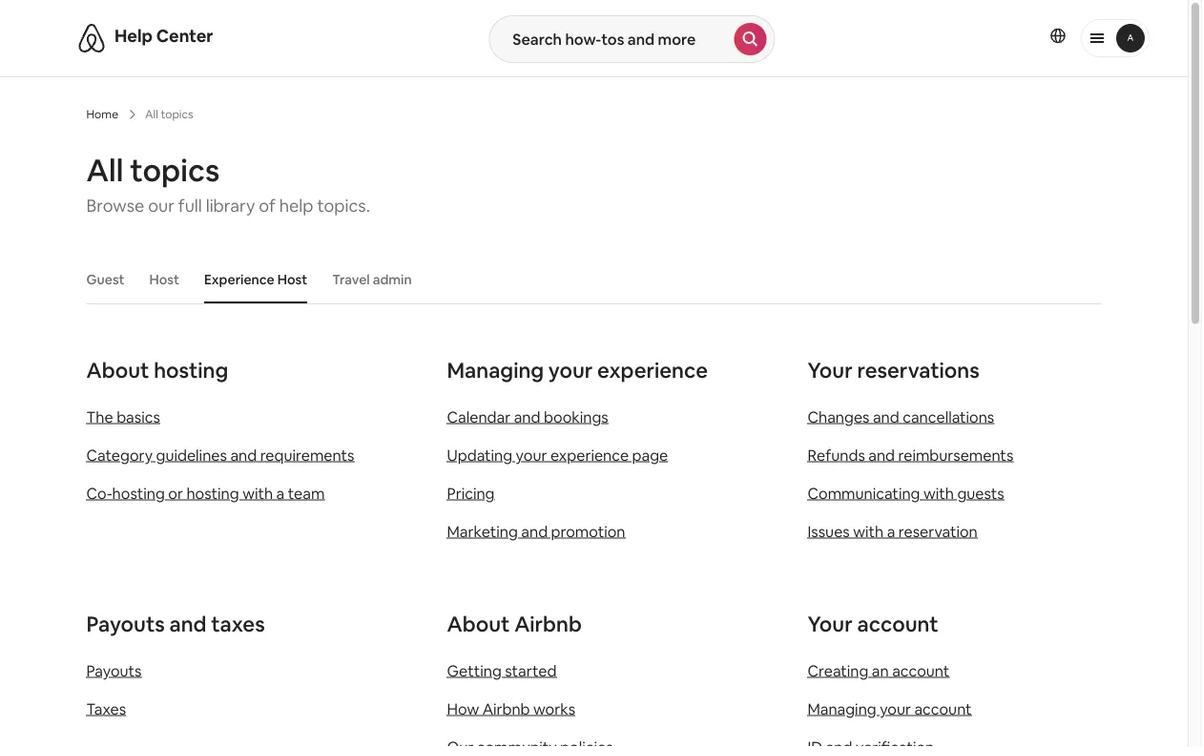 Task type: vqa. For each thing, say whether or not it's contained in the screenshot.
rightmost Add to wishlist: Beverly Hills, California icon
no



Task type: describe. For each thing, give the bounding box(es) containing it.
payouts for payouts
[[86, 661, 142, 681]]

hosting for co-
[[112, 483, 165, 503]]

issues with a reservation
[[808, 522, 978, 541]]

promotion
[[551, 522, 626, 541]]

all topics browse our full library of help topics.
[[86, 150, 370, 217]]

refunds and reimbursements link
[[808, 445, 1014, 465]]

2 host from the left
[[277, 271, 307, 288]]

1 host from the left
[[149, 271, 179, 288]]

how airbnb works link
[[447, 699, 576, 719]]

works
[[534, 699, 576, 719]]

tab list containing guest
[[77, 256, 1102, 304]]

of
[[259, 195, 276, 217]]

reservation
[[899, 522, 978, 541]]

your for managing your experience
[[549, 357, 593, 384]]

reimbursements
[[899, 445, 1014, 465]]

travel admin
[[332, 271, 412, 288]]

managing for managing your experience
[[447, 357, 544, 384]]

category
[[86, 445, 153, 465]]

library
[[206, 195, 255, 217]]

and for calendar and bookings
[[514, 407, 541, 427]]

0 vertical spatial account
[[858, 610, 939, 638]]

airbnb for how
[[483, 699, 530, 719]]

updating your experience page
[[447, 445, 668, 465]]

0 vertical spatial a
[[276, 483, 285, 503]]

hosting for about
[[154, 357, 228, 384]]

the
[[86, 407, 113, 427]]

with for communicating with guests
[[924, 483, 954, 503]]

calendar and bookings link
[[447, 407, 609, 427]]

page
[[632, 445, 668, 465]]

your for managing your account
[[880, 699, 912, 719]]

refunds and reimbursements
[[808, 445, 1014, 465]]

airbnb homepage image
[[76, 23, 107, 53]]

the basics link
[[86, 407, 160, 427]]

payouts link
[[86, 661, 142, 681]]

experience
[[204, 271, 275, 288]]

home
[[86, 107, 118, 122]]

your for your reservations
[[808, 357, 853, 384]]

your account
[[808, 610, 939, 638]]

marketing
[[447, 522, 518, 541]]

admin
[[373, 271, 412, 288]]

payouts for payouts and taxes
[[86, 610, 165, 638]]

help center
[[115, 25, 213, 47]]

marketing and promotion
[[447, 522, 626, 541]]

1 horizontal spatial a
[[887, 522, 896, 541]]

creating
[[808, 661, 869, 681]]

0 horizontal spatial with
[[243, 483, 273, 503]]

or
[[168, 483, 183, 503]]

cancellations
[[903, 407, 995, 427]]

calendar
[[447, 407, 511, 427]]

updating
[[447, 445, 513, 465]]

communicating with guests link
[[808, 483, 1005, 503]]

issues
[[808, 522, 850, 541]]

your reservations
[[808, 357, 980, 384]]

center
[[156, 25, 213, 47]]

experience host button
[[195, 262, 317, 298]]

and for refunds and reimbursements
[[869, 445, 895, 465]]

getting started
[[447, 661, 557, 681]]

bookings
[[544, 407, 609, 427]]

main navigation menu image
[[1117, 24, 1145, 52]]

category guidelines and requirements link
[[86, 445, 354, 465]]

experience for updating your experience page
[[551, 445, 629, 465]]

started
[[505, 661, 557, 681]]

travel
[[332, 271, 370, 288]]



Task type: locate. For each thing, give the bounding box(es) containing it.
2 vertical spatial account
[[915, 699, 972, 719]]

1 horizontal spatial your
[[549, 357, 593, 384]]

and right calendar
[[514, 407, 541, 427]]

experience down bookings at the bottom of page
[[551, 445, 629, 465]]

account for your
[[915, 699, 972, 719]]

1 horizontal spatial about
[[447, 610, 510, 638]]

0 horizontal spatial managing
[[447, 357, 544, 384]]

account right "an"
[[893, 661, 950, 681]]

changes
[[808, 407, 870, 427]]

your
[[808, 357, 853, 384], [808, 610, 853, 638]]

with for issues with a reservation
[[854, 522, 884, 541]]

airbnb for about
[[515, 610, 582, 638]]

and for marketing and promotion
[[521, 522, 548, 541]]

category guidelines and requirements
[[86, 445, 354, 465]]

managing your experience
[[447, 357, 708, 384]]

issues with a reservation link
[[808, 522, 978, 541]]

0 vertical spatial experience
[[598, 357, 708, 384]]

1 horizontal spatial with
[[854, 522, 884, 541]]

getting started link
[[447, 661, 557, 681]]

host button
[[140, 262, 189, 298]]

airbnb up started
[[515, 610, 582, 638]]

about for about airbnb
[[447, 610, 510, 638]]

changes and cancellations link
[[808, 407, 995, 427]]

pricing
[[447, 483, 495, 503]]

account
[[858, 610, 939, 638], [893, 661, 950, 681], [915, 699, 972, 719]]

0 vertical spatial about
[[86, 357, 149, 384]]

co-hosting or hosting with a team link
[[86, 483, 325, 503]]

your up changes
[[808, 357, 853, 384]]

managing for managing your account
[[808, 699, 877, 719]]

guidelines
[[156, 445, 227, 465]]

account down creating an account
[[915, 699, 972, 719]]

browse
[[86, 195, 144, 217]]

basics
[[117, 407, 160, 427]]

team
[[288, 483, 325, 503]]

2 horizontal spatial with
[[924, 483, 954, 503]]

calendar and bookings
[[447, 407, 609, 427]]

2 vertical spatial your
[[880, 699, 912, 719]]

0 horizontal spatial about
[[86, 357, 149, 384]]

marketing and promotion link
[[447, 522, 626, 541]]

2 horizontal spatial your
[[880, 699, 912, 719]]

your for updating your experience page
[[516, 445, 547, 465]]

0 vertical spatial your
[[549, 357, 593, 384]]

experience
[[598, 357, 708, 384], [551, 445, 629, 465]]

0 horizontal spatial host
[[149, 271, 179, 288]]

hosting left or
[[112, 483, 165, 503]]

an
[[872, 661, 889, 681]]

how airbnb works
[[447, 699, 576, 719]]

communicating with guests
[[808, 483, 1005, 503]]

your up creating
[[808, 610, 853, 638]]

hosting
[[154, 357, 228, 384], [112, 483, 165, 503], [187, 483, 239, 503]]

hosting up basics
[[154, 357, 228, 384]]

travel admin button
[[323, 262, 422, 298]]

about
[[86, 357, 149, 384], [447, 610, 510, 638]]

about up getting
[[447, 610, 510, 638]]

1 vertical spatial managing
[[808, 699, 877, 719]]

help
[[115, 25, 153, 47]]

None search field
[[489, 15, 775, 63]]

help center link
[[115, 25, 213, 47]]

managing down creating
[[808, 699, 877, 719]]

and right marketing
[[521, 522, 548, 541]]

1 vertical spatial payouts
[[86, 661, 142, 681]]

topics.
[[317, 195, 370, 217]]

help
[[279, 195, 314, 217]]

about up the 'the basics' link
[[86, 357, 149, 384]]

1 vertical spatial your
[[808, 610, 853, 638]]

2 payouts from the top
[[86, 661, 142, 681]]

account up "an"
[[858, 610, 939, 638]]

payouts up taxes
[[86, 661, 142, 681]]

about hosting
[[86, 357, 228, 384]]

1 vertical spatial a
[[887, 522, 896, 541]]

1 vertical spatial airbnb
[[483, 699, 530, 719]]

account for an
[[893, 661, 950, 681]]

host right experience
[[277, 271, 307, 288]]

1 horizontal spatial host
[[277, 271, 307, 288]]

full
[[178, 195, 202, 217]]

managing up calendar
[[447, 357, 544, 384]]

payouts and taxes
[[86, 610, 265, 638]]

0 vertical spatial managing
[[447, 357, 544, 384]]

refunds
[[808, 445, 866, 465]]

reservations
[[858, 357, 980, 384]]

updating your experience page link
[[447, 445, 668, 465]]

guest
[[86, 271, 125, 288]]

hosting right or
[[187, 483, 239, 503]]

pricing link
[[447, 483, 495, 503]]

experience up "page"
[[598, 357, 708, 384]]

1 vertical spatial experience
[[551, 445, 629, 465]]

our
[[148, 195, 175, 217]]

tab list
[[77, 256, 1102, 304]]

and for payouts and taxes
[[169, 610, 207, 638]]

0 vertical spatial your
[[808, 357, 853, 384]]

and up refunds and reimbursements
[[873, 407, 900, 427]]

host right guest button
[[149, 271, 179, 288]]

with up the reservation at the right of the page
[[924, 483, 954, 503]]

a down communicating with guests
[[887, 522, 896, 541]]

topics
[[130, 150, 220, 190]]

1 payouts from the top
[[86, 610, 165, 638]]

your down "an"
[[880, 699, 912, 719]]

your for your account
[[808, 610, 853, 638]]

1 vertical spatial about
[[447, 610, 510, 638]]

1 vertical spatial your
[[516, 445, 547, 465]]

0 horizontal spatial your
[[516, 445, 547, 465]]

all
[[86, 150, 123, 190]]

0 vertical spatial payouts
[[86, 610, 165, 638]]

creating an account
[[808, 661, 950, 681]]

experience for managing your experience
[[598, 357, 708, 384]]

a left team
[[276, 483, 285, 503]]

managing your account link
[[808, 699, 972, 719]]

your
[[549, 357, 593, 384], [516, 445, 547, 465], [880, 699, 912, 719]]

Search how-tos and more search field
[[490, 16, 734, 62]]

payouts up payouts link
[[86, 610, 165, 638]]

creating an account link
[[808, 661, 950, 681]]

co-hosting or hosting with a team
[[86, 483, 325, 503]]

taxes
[[86, 699, 126, 719]]

and for changes and cancellations
[[873, 407, 900, 427]]

and up 'communicating'
[[869, 445, 895, 465]]

guest button
[[77, 262, 134, 298]]

your down the calendar and bookings
[[516, 445, 547, 465]]

2 your from the top
[[808, 610, 853, 638]]

with left team
[[243, 483, 273, 503]]

with down 'communicating'
[[854, 522, 884, 541]]

co-
[[86, 483, 112, 503]]

how
[[447, 699, 479, 719]]

0 vertical spatial airbnb
[[515, 610, 582, 638]]

your up bookings at the bottom of page
[[549, 357, 593, 384]]

taxes link
[[86, 699, 126, 719]]

requirements
[[260, 445, 354, 465]]

airbnb
[[515, 610, 582, 638], [483, 699, 530, 719]]

and left taxes
[[169, 610, 207, 638]]

communicating
[[808, 483, 921, 503]]

and right "guidelines"
[[230, 445, 257, 465]]

experience host
[[204, 271, 307, 288]]

1 horizontal spatial managing
[[808, 699, 877, 719]]

0 horizontal spatial a
[[276, 483, 285, 503]]

managing your account
[[808, 699, 972, 719]]

getting
[[447, 661, 502, 681]]

the basics
[[86, 407, 160, 427]]

payouts
[[86, 610, 165, 638], [86, 661, 142, 681]]

managing
[[447, 357, 544, 384], [808, 699, 877, 719]]

about airbnb
[[447, 610, 582, 638]]

about for about hosting
[[86, 357, 149, 384]]

guests
[[958, 483, 1005, 503]]

taxes
[[211, 610, 265, 638]]

home link
[[86, 107, 118, 122]]

1 vertical spatial account
[[893, 661, 950, 681]]

host
[[149, 271, 179, 288], [277, 271, 307, 288]]

and
[[514, 407, 541, 427], [873, 407, 900, 427], [230, 445, 257, 465], [869, 445, 895, 465], [521, 522, 548, 541], [169, 610, 207, 638]]

changes and cancellations
[[808, 407, 995, 427]]

airbnb down getting started
[[483, 699, 530, 719]]

1 your from the top
[[808, 357, 853, 384]]



